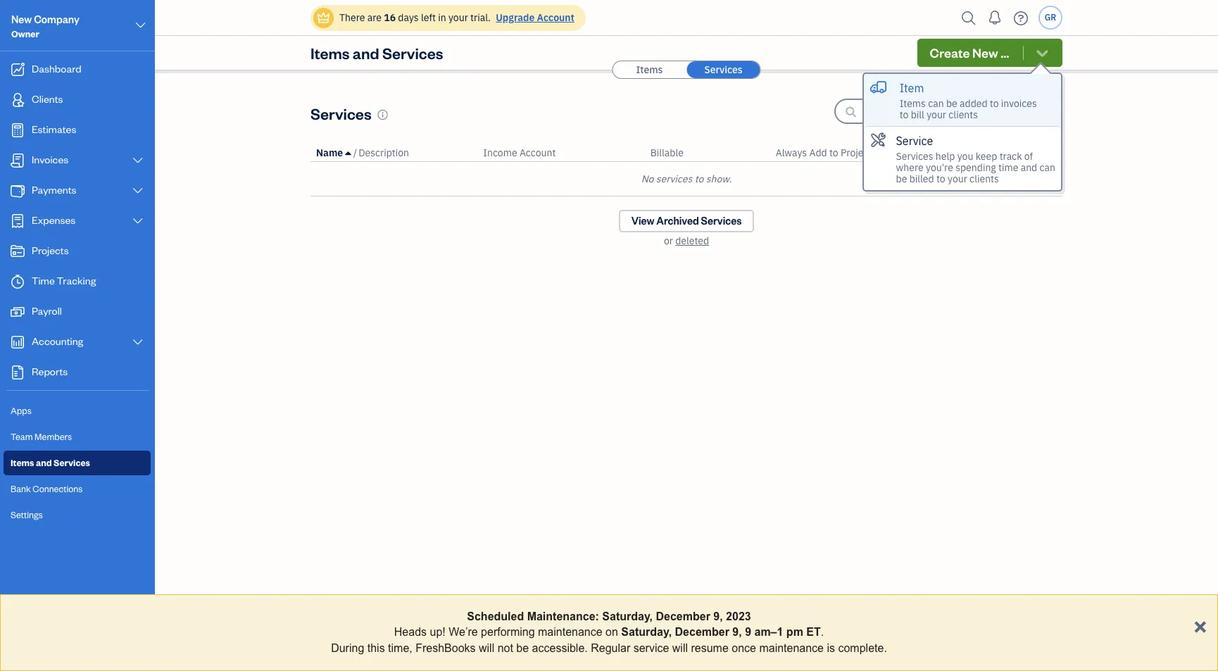 Task type: vqa. For each thing, say whether or not it's contained in the screenshot.
like
no



Task type: locate. For each thing, give the bounding box(es) containing it.
be right not
[[517, 642, 529, 654]]

saturday, up 'on'
[[602, 611, 653, 623]]

3 chevron large down image from the top
[[131, 337, 144, 348]]

0 vertical spatial chevron large down image
[[131, 155, 144, 166]]

1 vertical spatial items and services
[[11, 457, 90, 468]]

16
[[384, 11, 396, 24]]

2 vertical spatial be
[[517, 642, 529, 654]]

new
[[11, 13, 32, 26], [973, 44, 999, 61]]

team
[[11, 431, 33, 442]]

items inside main element
[[11, 457, 34, 468]]

show.
[[706, 173, 732, 185]]

chevron large down image inside invoices link
[[131, 155, 144, 166]]

9, left 2023 at the bottom of the page
[[714, 611, 723, 623]]

your
[[449, 11, 468, 24], [927, 108, 947, 121], [948, 173, 968, 185]]

1 vertical spatial new
[[973, 44, 999, 61]]

always
[[776, 147, 807, 159]]

0 horizontal spatial can
[[928, 97, 944, 110]]

always add to projects link
[[776, 147, 877, 159]]

description link
[[359, 147, 409, 159]]

dashboard link
[[4, 56, 151, 85]]

saturday,
[[602, 611, 653, 623], [621, 626, 672, 638]]

items inside item items can be added to invoices to bill your clients
[[900, 97, 926, 110]]

or
[[664, 235, 673, 247]]

and inside items and services link
[[36, 457, 52, 468]]

items and services down are
[[311, 43, 443, 63]]

income
[[483, 147, 517, 159]]

clients down keep
[[970, 173, 999, 185]]

keep
[[976, 150, 998, 163]]

2 vertical spatial and
[[36, 457, 52, 468]]

projects link
[[4, 237, 151, 266]]

0 vertical spatial new
[[11, 13, 32, 26]]

up!
[[430, 626, 446, 638]]

items and services down members
[[11, 457, 90, 468]]

…
[[1001, 44, 1010, 61]]

1 horizontal spatial new
[[973, 44, 999, 61]]

you're
[[926, 161, 954, 174]]

1 vertical spatial your
[[927, 108, 947, 121]]

estimates link
[[4, 116, 151, 145]]

upgrade account link
[[493, 11, 575, 24]]

chart image
[[9, 335, 26, 349]]

always add to projects
[[776, 147, 877, 159]]

saturday, up service
[[621, 626, 672, 638]]

Search text field
[[864, 100, 1061, 123]]

to right billed at top right
[[937, 173, 946, 185]]

rate / taxes
[[1004, 147, 1057, 159]]

new up owner
[[11, 13, 32, 26]]

left
[[421, 11, 436, 24]]

team members
[[11, 431, 72, 442]]

items link
[[613, 61, 686, 78]]

1 horizontal spatial will
[[673, 642, 688, 654]]

will right service
[[673, 642, 688, 654]]

will
[[479, 642, 495, 654], [673, 642, 688, 654]]

0 horizontal spatial be
[[517, 642, 529, 654]]

1 chevron large down image from the top
[[131, 155, 144, 166]]

and down team members
[[36, 457, 52, 468]]

not
[[498, 642, 513, 654]]

items
[[311, 43, 350, 63], [636, 63, 663, 76], [900, 97, 926, 110], [11, 457, 34, 468]]

income account
[[483, 147, 556, 159]]

projects right add
[[841, 147, 877, 159]]

chevron large down image
[[134, 17, 147, 34], [131, 216, 144, 227]]

0 horizontal spatial items and services
[[11, 457, 90, 468]]

1 vertical spatial 9,
[[733, 626, 742, 638]]

create new …
[[930, 44, 1010, 61]]

can down taxes at top right
[[1040, 161, 1056, 174]]

0 horizontal spatial maintenance
[[538, 626, 603, 638]]

archived
[[657, 214, 699, 228]]

be
[[947, 97, 958, 110], [896, 173, 907, 185], [517, 642, 529, 654]]

chevron large down image down estimates link
[[131, 155, 144, 166]]

services inside "service services help you keep track of where you're spending time and can be billed to your clients"
[[896, 150, 934, 163]]

bill
[[911, 108, 925, 121]]

chevron large down image for invoices
[[131, 155, 144, 166]]

projects down "expenses"
[[32, 244, 69, 257]]

1 horizontal spatial 9,
[[733, 626, 742, 638]]

chevron large down image down payroll link on the top left of page
[[131, 337, 144, 348]]

maintenance down pm
[[760, 642, 824, 654]]

december
[[656, 611, 711, 623], [675, 626, 730, 638]]

projects inside projects link
[[32, 244, 69, 257]]

on
[[606, 626, 618, 638]]

can
[[928, 97, 944, 110], [1040, 161, 1056, 174]]

1 vertical spatial saturday,
[[621, 626, 672, 638]]

×
[[1194, 612, 1207, 638]]

2 vertical spatial chevron large down image
[[131, 337, 144, 348]]

chevron large down image inside accounting link
[[131, 337, 144, 348]]

your right in
[[449, 11, 468, 24]]

added
[[960, 97, 988, 110]]

0 horizontal spatial and
[[36, 457, 52, 468]]

1 vertical spatial and
[[1021, 161, 1038, 174]]

time tracking
[[32, 274, 96, 287]]

services link
[[687, 61, 760, 78]]

are
[[367, 11, 382, 24]]

expenses
[[32, 213, 76, 227]]

report image
[[9, 366, 26, 380]]

pm
[[787, 626, 804, 638]]

track
[[1000, 150, 1022, 163]]

2 chevron large down image from the top
[[131, 185, 144, 197]]

services
[[382, 43, 443, 63], [705, 63, 743, 76], [311, 103, 372, 123], [896, 150, 934, 163], [701, 214, 742, 228], [54, 457, 90, 468]]

you
[[958, 150, 974, 163]]

chevron large down image inside payments link
[[131, 185, 144, 197]]

items and services
[[311, 43, 443, 63], [11, 457, 90, 468]]

bank
[[11, 483, 31, 494]]

chevron large down image down invoices link on the top of the page
[[131, 185, 144, 197]]

chevron large down image for payments
[[131, 185, 144, 197]]

1 horizontal spatial and
[[353, 43, 379, 63]]

9, left the 9
[[733, 626, 742, 638]]

be inside item items can be added to invoices to bill your clients
[[947, 97, 958, 110]]

2 horizontal spatial and
[[1021, 161, 1038, 174]]

1 vertical spatial clients
[[970, 173, 999, 185]]

main element
[[0, 0, 190, 671]]

account right upgrade
[[537, 11, 575, 24]]

1 vertical spatial projects
[[32, 244, 69, 257]]

2 vertical spatial your
[[948, 173, 968, 185]]

0 vertical spatial be
[[947, 97, 958, 110]]

0 horizontal spatial 9,
[[714, 611, 723, 623]]

0 horizontal spatial your
[[449, 11, 468, 24]]

services inside 'view archived services or deleted'
[[701, 214, 742, 228]]

1 horizontal spatial items and services
[[311, 43, 443, 63]]

1 vertical spatial chevron large down image
[[131, 185, 144, 197]]

0 horizontal spatial new
[[11, 13, 32, 26]]

9,
[[714, 611, 723, 623], [733, 626, 742, 638]]

1 horizontal spatial maintenance
[[760, 642, 824, 654]]

deleted
[[676, 235, 709, 247]]

0 horizontal spatial projects
[[32, 244, 69, 257]]

2 / from the left
[[1027, 147, 1031, 159]]

payroll
[[32, 304, 62, 318]]

/ right 'rate'
[[1027, 147, 1031, 159]]

view
[[632, 214, 655, 228]]

during
[[331, 642, 364, 654]]

0 vertical spatial account
[[537, 11, 575, 24]]

0 vertical spatial and
[[353, 43, 379, 63]]

item items can be added to invoices to bill your clients
[[900, 81, 1037, 121]]

1 horizontal spatial can
[[1040, 161, 1056, 174]]

invoices
[[32, 153, 68, 166]]

new left …
[[973, 44, 999, 61]]

info image
[[377, 109, 389, 120]]

your inside item items can be added to invoices to bill your clients
[[927, 108, 947, 121]]

your inside "service services help you keep track of where you're spending time and can be billed to your clients"
[[948, 173, 968, 185]]

there
[[340, 11, 365, 24]]

chevron large down image
[[131, 155, 144, 166], [131, 185, 144, 197], [131, 337, 144, 348]]

1 horizontal spatial your
[[927, 108, 947, 121]]

item
[[900, 81, 924, 95]]

can right "bill"
[[928, 97, 944, 110]]

dashboard image
[[9, 63, 26, 77]]

9
[[745, 626, 752, 638]]

2 horizontal spatial be
[[947, 97, 958, 110]]

be left added
[[947, 97, 958, 110]]

and down rate / taxes
[[1021, 161, 1038, 174]]

can inside "service services help you keep track of where you're spending time and can be billed to your clients"
[[1040, 161, 1056, 174]]

clients link
[[4, 86, 151, 115]]

/ right caretup image
[[353, 147, 357, 159]]

0 vertical spatial items and services
[[311, 43, 443, 63]]

caretup image
[[345, 147, 351, 158]]

days
[[398, 11, 419, 24]]

time tracking link
[[4, 268, 151, 297]]

1 vertical spatial be
[[896, 173, 907, 185]]

0 vertical spatial clients
[[949, 108, 978, 121]]

services inside main element
[[54, 457, 90, 468]]

to left "show."
[[695, 173, 704, 185]]

view archived services or deleted
[[632, 214, 742, 247]]

1 vertical spatial can
[[1040, 161, 1056, 174]]

1 vertical spatial chevron large down image
[[131, 216, 144, 227]]

1 horizontal spatial be
[[896, 173, 907, 185]]

reports
[[32, 365, 68, 378]]

0 vertical spatial can
[[928, 97, 944, 110]]

clients up you
[[949, 108, 978, 121]]

payment image
[[9, 184, 26, 198]]

apps link
[[4, 399, 151, 423]]

settings
[[11, 509, 43, 521]]

/
[[353, 147, 357, 159], [1027, 147, 1031, 159]]

1 horizontal spatial /
[[1027, 147, 1031, 159]]

and down are
[[353, 43, 379, 63]]

time
[[32, 274, 55, 287]]

will left not
[[479, 642, 495, 654]]

be left billed at top right
[[896, 173, 907, 185]]

0 horizontal spatial /
[[353, 147, 357, 159]]

your right "bill"
[[927, 108, 947, 121]]

your down you
[[948, 173, 968, 185]]

0 horizontal spatial will
[[479, 642, 495, 654]]

2 horizontal spatial your
[[948, 173, 968, 185]]

description
[[359, 147, 409, 159]]

1 horizontal spatial projects
[[841, 147, 877, 159]]

members
[[35, 431, 72, 442]]

view archived services link
[[619, 210, 755, 232]]

maintenance down maintenance:
[[538, 626, 603, 638]]

account right income
[[520, 147, 556, 159]]



Task type: describe. For each thing, give the bounding box(es) containing it.
to left "bill"
[[900, 108, 909, 121]]

complete.
[[839, 642, 887, 654]]

money image
[[9, 305, 26, 319]]

1 vertical spatial account
[[520, 147, 556, 159]]

of
[[1025, 150, 1033, 163]]

estimate image
[[9, 123, 26, 137]]

to right added
[[990, 97, 999, 110]]

dashboard
[[32, 62, 81, 75]]

2 will from the left
[[673, 642, 688, 654]]

0 vertical spatial projects
[[841, 147, 877, 159]]

once
[[732, 642, 756, 654]]

expenses link
[[4, 207, 151, 236]]

1 will from the left
[[479, 642, 495, 654]]

time,
[[388, 642, 413, 654]]

create new … button
[[917, 39, 1063, 67]]

reports link
[[4, 359, 151, 387]]

be inside "service services help you keep track of where you're spending time and can be billed to your clients"
[[896, 173, 907, 185]]

tracking
[[57, 274, 96, 287]]

services
[[656, 173, 693, 185]]

0 vertical spatial saturday,
[[602, 611, 653, 623]]

deleted link
[[676, 235, 709, 247]]

items and services link
[[4, 451, 151, 475]]

this
[[367, 642, 385, 654]]

rate
[[1004, 147, 1024, 159]]

project image
[[9, 244, 26, 259]]

items and services inside main element
[[11, 457, 90, 468]]

is
[[827, 642, 835, 654]]

invoice image
[[9, 154, 26, 168]]

payments link
[[4, 177, 151, 206]]

add
[[810, 147, 827, 159]]

1 vertical spatial maintenance
[[760, 642, 824, 654]]

.
[[821, 626, 824, 638]]

there are 16 days left in your trial. upgrade account
[[340, 11, 575, 24]]

estimates
[[32, 123, 76, 136]]

0 vertical spatial your
[[449, 11, 468, 24]]

new company owner
[[11, 13, 80, 39]]

timer image
[[9, 275, 26, 289]]

bank connections
[[11, 483, 83, 494]]

spending
[[956, 161, 996, 174]]

be inside scheduled maintenance: saturday, december 9, 2023 heads up! we're performing maintenance on saturday, december 9, 9 am–1 pm et . during this time, freshbooks will not be accessible. regular service will resume once maintenance is complete.
[[517, 642, 529, 654]]

gr
[[1045, 12, 1057, 23]]

payroll link
[[4, 298, 151, 327]]

in
[[438, 11, 446, 24]]

name link
[[316, 147, 353, 159]]

billable
[[651, 147, 684, 159]]

service
[[896, 134, 934, 148]]

0 vertical spatial 9,
[[714, 611, 723, 623]]

help
[[936, 150, 955, 163]]

company
[[34, 13, 80, 26]]

freshbooks
[[416, 642, 476, 654]]

accounting
[[32, 335, 83, 348]]

expense image
[[9, 214, 26, 228]]

where
[[896, 161, 924, 174]]

accessible.
[[532, 642, 588, 654]]

settings link
[[4, 503, 151, 528]]

billable link
[[651, 147, 684, 159]]

× button
[[1194, 612, 1207, 638]]

1 vertical spatial december
[[675, 626, 730, 638]]

taxes
[[1032, 147, 1057, 159]]

rate link
[[1004, 147, 1027, 159]]

chevron large down image for accounting
[[131, 337, 144, 348]]

upgrade
[[496, 11, 535, 24]]

can inside item items can be added to invoices to bill your clients
[[928, 97, 944, 110]]

to right add
[[830, 147, 839, 159]]

and inside "service services help you keep track of where you're spending time and can be billed to your clients"
[[1021, 161, 1038, 174]]

1 / from the left
[[353, 147, 357, 159]]

notifications image
[[984, 4, 1007, 32]]

0 vertical spatial december
[[656, 611, 711, 623]]

we're
[[449, 626, 478, 638]]

to inside "service services help you keep track of where you're spending time and can be billed to your clients"
[[937, 173, 946, 185]]

performing
[[481, 626, 535, 638]]

chevron large down image inside expenses link
[[131, 216, 144, 227]]

chevrondown image
[[1035, 46, 1051, 60]]

team members link
[[4, 425, 151, 449]]

trial.
[[471, 11, 491, 24]]

create new … button
[[917, 39, 1063, 67]]

client image
[[9, 93, 26, 107]]

go to help image
[[1010, 7, 1033, 29]]

accounting link
[[4, 328, 151, 357]]

crown image
[[316, 10, 331, 25]]

name
[[316, 147, 343, 159]]

billed
[[910, 173, 934, 185]]

service services help you keep track of where you're spending time and can be billed to your clients
[[896, 134, 1056, 185]]

service
[[634, 642, 669, 654]]

× dialog
[[0, 594, 1219, 671]]

0 vertical spatial chevron large down image
[[134, 17, 147, 34]]

heads
[[394, 626, 427, 638]]

payments
[[32, 183, 76, 197]]

et
[[807, 626, 821, 638]]

time
[[999, 161, 1019, 174]]

new inside new company owner
[[11, 13, 32, 26]]

am–1
[[755, 626, 784, 638]]

2023
[[726, 611, 751, 623]]

bank connections link
[[4, 477, 151, 502]]

create
[[930, 44, 970, 61]]

clients
[[32, 92, 63, 106]]

new inside button
[[973, 44, 999, 61]]

clients inside "service services help you keep track of where you're spending time and can be billed to your clients"
[[970, 173, 999, 185]]

apps
[[11, 405, 32, 416]]

0 vertical spatial maintenance
[[538, 626, 603, 638]]

clients inside item items can be added to invoices to bill your clients
[[949, 108, 978, 121]]

resume
[[691, 642, 729, 654]]

no
[[641, 173, 654, 185]]

connections
[[33, 483, 83, 494]]

owner
[[11, 28, 39, 39]]

invoices
[[1002, 97, 1037, 110]]

gr button
[[1039, 6, 1063, 30]]

search image
[[958, 7, 980, 29]]



